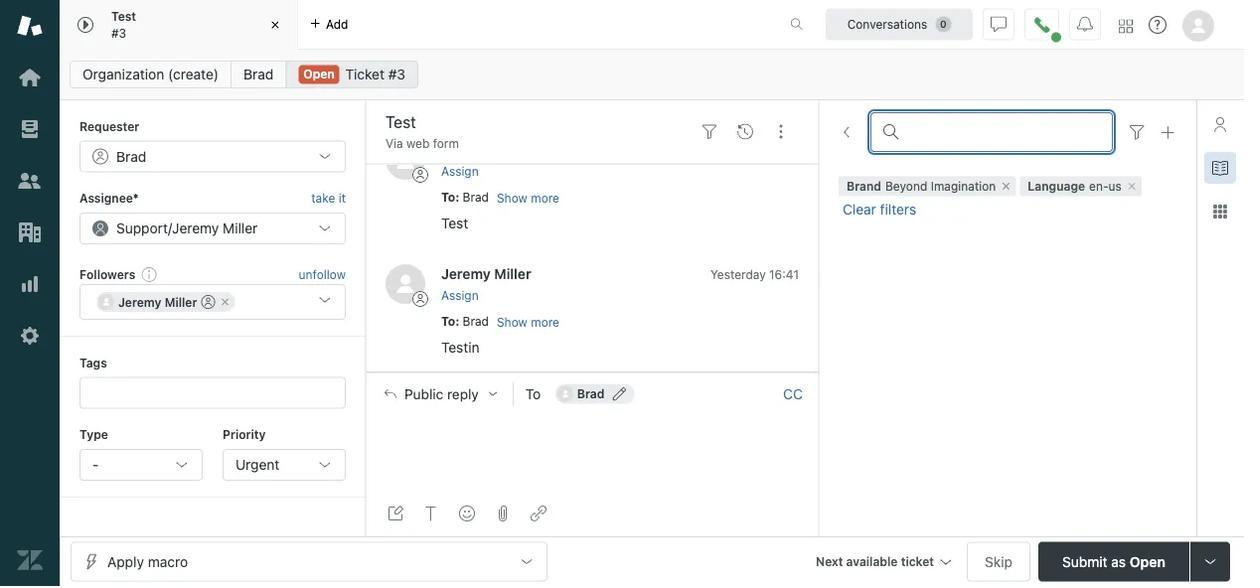 Task type: locate. For each thing, give the bounding box(es) containing it.
type
[[80, 428, 108, 442]]

remove image for imagination
[[1000, 180, 1012, 192]]

0 vertical spatial miller
[[223, 220, 258, 236]]

brad down hide composer icon
[[577, 387, 605, 401]]

1 more from the top
[[531, 191, 560, 205]]

0 vertical spatial open
[[303, 67, 335, 81]]

jeremy
[[172, 220, 219, 236], [441, 266, 491, 282], [118, 295, 161, 309]]

main element
[[0, 0, 60, 586]]

test up jeremy miller link
[[441, 215, 468, 232]]

to up testin
[[441, 314, 455, 328]]

1 horizontal spatial remove image
[[1126, 180, 1138, 192]]

0 horizontal spatial #3
[[111, 26, 126, 40]]

add attachment image
[[495, 506, 511, 522]]

2 more from the top
[[531, 315, 560, 329]]

1 horizontal spatial test
[[441, 215, 468, 232]]

/
[[168, 220, 172, 236]]

remove image right us
[[1126, 180, 1138, 192]]

0 vertical spatial more
[[531, 191, 560, 205]]

show down subject field
[[497, 191, 528, 205]]

miller for jeremy miller
[[165, 295, 197, 309]]

miller inside assignee* element
[[223, 220, 258, 236]]

1 vertical spatial show more button
[[497, 313, 560, 331]]

imagination
[[931, 179, 996, 193]]

skip
[[985, 554, 1013, 570]]

assign button down form
[[441, 162, 479, 180]]

testin
[[441, 340, 480, 356]]

events image
[[738, 124, 753, 140]]

0 vertical spatial assign button
[[441, 162, 479, 180]]

filter image left create or request article image on the right top
[[1129, 124, 1145, 140]]

#3 for ticket #3
[[388, 66, 406, 83]]

1 vertical spatial show
[[497, 315, 528, 329]]

assign button down jeremy miller link
[[441, 287, 479, 304]]

test inside the tabs tab list
[[111, 10, 136, 23]]

assign button
[[441, 162, 479, 180], [441, 287, 479, 304]]

2 show from the top
[[497, 315, 528, 329]]

jeremy inside "jeremy miller assign"
[[441, 266, 491, 282]]

knowledge image
[[1213, 160, 1229, 176]]

remove image right imagination on the top of page
[[1000, 180, 1012, 192]]

#3 inside 'test #3'
[[111, 26, 126, 40]]

open
[[303, 67, 335, 81], [1130, 554, 1166, 570]]

followers element
[[80, 284, 346, 320]]

tab containing test
[[60, 0, 298, 50]]

show
[[497, 191, 528, 205], [497, 315, 528, 329]]

1 horizontal spatial filter image
[[1129, 124, 1145, 140]]

0 vertical spatial show more button
[[497, 189, 560, 207]]

jeremy miller option
[[96, 292, 235, 312]]

brad
[[244, 66, 274, 83], [116, 148, 146, 164], [463, 190, 489, 204], [463, 314, 489, 328], [577, 387, 605, 401]]

1 horizontal spatial miller
[[223, 220, 258, 236]]

back image
[[839, 124, 855, 140]]

more
[[531, 191, 560, 205], [531, 315, 560, 329]]

notifications image
[[1077, 16, 1093, 32]]

jeremy miller link
[[441, 266, 531, 282]]

2 horizontal spatial miller
[[494, 266, 531, 282]]

remove image
[[1000, 180, 1012, 192], [1126, 180, 1138, 192]]

to down form
[[441, 190, 455, 204]]

jeremy right avatar
[[441, 266, 491, 282]]

1 vertical spatial more
[[531, 315, 560, 329]]

1 vertical spatial miller
[[494, 266, 531, 282]]

open right as
[[1130, 554, 1166, 570]]

language
[[1028, 179, 1085, 193]]

2 vertical spatial jeremy
[[118, 295, 161, 309]]

1 vertical spatial assign
[[441, 289, 479, 303]]

#3
[[111, 26, 126, 40], [388, 66, 406, 83]]

miller inside option
[[165, 295, 197, 309]]

0 horizontal spatial test
[[111, 10, 136, 23]]

1 horizontal spatial #3
[[388, 66, 406, 83]]

0 vertical spatial to
[[441, 190, 455, 204]]

:
[[455, 190, 460, 204], [455, 314, 460, 328]]

followers
[[80, 267, 135, 281]]

2 remove image from the left
[[1126, 180, 1138, 192]]

to : brad show more down form
[[441, 190, 560, 205]]

to for test
[[441, 190, 455, 204]]

clear filters
[[843, 201, 917, 217]]

2 vertical spatial miller
[[165, 295, 197, 309]]

jeremy for jeremy miller
[[118, 295, 161, 309]]

reporting image
[[17, 271, 43, 297]]

- button
[[80, 449, 203, 481]]

1 show from the top
[[497, 191, 528, 205]]

next
[[816, 555, 843, 569]]

to : brad show more for testin
[[441, 314, 560, 329]]

brad down "close" image
[[244, 66, 274, 83]]

2 assign button from the top
[[441, 287, 479, 304]]

0 vertical spatial :
[[455, 190, 460, 204]]

filter image left events icon at the top of the page
[[702, 124, 718, 140]]

1 vertical spatial to
[[441, 314, 455, 328]]

admin image
[[17, 323, 43, 349]]

(create)
[[168, 66, 219, 83]]

jeremy inside assignee* element
[[172, 220, 219, 236]]

2 : from the top
[[455, 314, 460, 328]]

brand
[[847, 179, 882, 193]]

show down "jeremy miller assign"
[[497, 315, 528, 329]]

to : brad show more down "jeremy miller assign"
[[441, 314, 560, 329]]

1 vertical spatial test
[[441, 215, 468, 232]]

requester element
[[80, 141, 346, 172]]

organization
[[83, 66, 164, 83]]

to left 'klobrad84@gmail.com' icon
[[526, 386, 541, 402]]

2 horizontal spatial jeremy
[[441, 266, 491, 282]]

submit
[[1063, 554, 1108, 570]]

2 to : brad show more from the top
[[441, 314, 560, 329]]

show more button down subject field
[[497, 189, 560, 207]]

0 vertical spatial show
[[497, 191, 528, 205]]

open left ticket
[[303, 67, 335, 81]]

filter image
[[702, 124, 718, 140], [1129, 124, 1145, 140]]

conversations
[[848, 17, 928, 31]]

test up organization
[[111, 10, 136, 23]]

#3 for test #3
[[111, 26, 126, 40]]

add
[[326, 17, 348, 31]]

: down form
[[455, 190, 460, 204]]

remove image for us
[[1126, 180, 1138, 192]]

to
[[441, 190, 455, 204], [441, 314, 455, 328], [526, 386, 541, 402]]

#3 inside secondary element
[[388, 66, 406, 83]]

1 vertical spatial to : brad show more
[[441, 314, 560, 329]]

1 remove image from the left
[[1000, 180, 1012, 192]]

yesterday 16:41
[[711, 268, 799, 282]]

: for testin
[[455, 314, 460, 328]]

show more button down "jeremy miller assign"
[[497, 313, 560, 331]]

0 vertical spatial test
[[111, 10, 136, 23]]

us
[[1109, 179, 1122, 193]]

test
[[111, 10, 136, 23], [441, 215, 468, 232]]

1 : from the top
[[455, 190, 460, 204]]

0 horizontal spatial open
[[303, 67, 335, 81]]

assign
[[441, 164, 479, 178], [441, 289, 479, 303]]

via
[[386, 137, 403, 151]]

: up testin
[[455, 314, 460, 328]]

brad down requester
[[116, 148, 146, 164]]

1 to : brad show more from the top
[[441, 190, 560, 205]]

conversations button
[[826, 8, 973, 40]]

show for testin
[[497, 315, 528, 329]]

0 horizontal spatial miller
[[165, 295, 197, 309]]

1 show more button from the top
[[497, 189, 560, 207]]

unfollow
[[299, 267, 346, 281]]

language en-us
[[1028, 179, 1122, 193]]

assign down jeremy miller link
[[441, 289, 479, 303]]

jeremy inside option
[[118, 295, 161, 309]]

#3 right ticket
[[388, 66, 406, 83]]

close image
[[265, 15, 285, 35]]

brad inside the requester element
[[116, 148, 146, 164]]

0 vertical spatial #3
[[111, 26, 126, 40]]

show for test
[[497, 191, 528, 205]]

organization (create) button
[[70, 61, 232, 88]]

miller
[[223, 220, 258, 236], [494, 266, 531, 282], [165, 295, 197, 309]]

miller inside "jeremy miller assign"
[[494, 266, 531, 282]]

0 horizontal spatial jeremy
[[118, 295, 161, 309]]

1 vertical spatial assign button
[[441, 287, 479, 304]]

None field
[[908, 123, 1100, 141]]

add button
[[298, 0, 360, 49]]

1 vertical spatial jeremy
[[441, 266, 491, 282]]

next available ticket button
[[807, 542, 959, 585]]

test inside the conversationlabel log
[[441, 215, 468, 232]]

test for test #3
[[111, 10, 136, 23]]

requester
[[80, 119, 140, 133]]

more down subject field
[[531, 191, 560, 205]]

more down "jeremy miller assign"
[[531, 315, 560, 329]]

conversationlabel log
[[366, 124, 819, 373]]

tags
[[80, 356, 107, 370]]

0 horizontal spatial remove image
[[1000, 180, 1012, 192]]

unfollow button
[[299, 265, 346, 283]]

1 horizontal spatial open
[[1130, 554, 1166, 570]]

jeremy down info on adding followers image
[[118, 295, 161, 309]]

1 horizontal spatial jeremy
[[172, 220, 219, 236]]

insert emojis image
[[459, 506, 475, 522]]

it
[[339, 191, 346, 205]]

0 vertical spatial jeremy
[[172, 220, 219, 236]]

jeremy right support
[[172, 220, 219, 236]]

0 horizontal spatial filter image
[[702, 124, 718, 140]]

support
[[116, 220, 168, 236]]

Public reply composer text field
[[376, 415, 810, 457]]

organizations image
[[17, 220, 43, 246]]

-
[[92, 457, 99, 473]]

tab
[[60, 0, 298, 50]]

assign down form
[[441, 164, 479, 178]]

show more button
[[497, 189, 560, 207], [497, 313, 560, 331]]

web
[[407, 137, 430, 151]]

assign inside "jeremy miller assign"
[[441, 289, 479, 303]]

1 vertical spatial :
[[455, 314, 460, 328]]

cc button
[[783, 385, 803, 403]]

2 assign from the top
[[441, 289, 479, 303]]

1 vertical spatial #3
[[388, 66, 406, 83]]

2 show more button from the top
[[497, 313, 560, 331]]

#3 up organization
[[111, 26, 126, 40]]

0 vertical spatial to : brad show more
[[441, 190, 560, 205]]

1 vertical spatial open
[[1130, 554, 1166, 570]]

0 vertical spatial assign
[[441, 164, 479, 178]]

to : brad show more
[[441, 190, 560, 205], [441, 314, 560, 329]]



Task type: vqa. For each thing, say whether or not it's contained in the screenshot.
/
yes



Task type: describe. For each thing, give the bounding box(es) containing it.
1 assign button from the top
[[441, 162, 479, 180]]

avatar image
[[386, 264, 425, 304]]

displays possible ticket submission types image
[[1203, 554, 1219, 570]]

apps image
[[1213, 204, 1229, 220]]

filters
[[880, 201, 917, 217]]

add link (cmd k) image
[[531, 506, 547, 522]]

apply macro
[[107, 554, 188, 570]]

clear filters link
[[839, 200, 921, 218]]

yesterday
[[711, 268, 766, 282]]

get started image
[[17, 65, 43, 90]]

skip button
[[967, 542, 1031, 582]]

more for test
[[531, 191, 560, 205]]

organization (create)
[[83, 66, 219, 83]]

remove image
[[219, 296, 231, 308]]

Yesterday 16:41 text field
[[711, 268, 799, 282]]

16:41
[[769, 268, 799, 282]]

: for test
[[455, 190, 460, 204]]

user is an agent image
[[201, 295, 215, 309]]

open inside secondary element
[[303, 67, 335, 81]]

tabs tab list
[[60, 0, 769, 50]]

brad inside secondary element
[[244, 66, 274, 83]]

Subject field
[[382, 110, 688, 134]]

1 assign from the top
[[441, 164, 479, 178]]

clear
[[843, 201, 877, 217]]

take it
[[311, 191, 346, 205]]

apply
[[107, 554, 144, 570]]

public reply
[[405, 386, 479, 402]]

ticket #3
[[345, 66, 406, 83]]

brad up jeremy miller link
[[463, 190, 489, 204]]

form
[[433, 137, 459, 151]]

urgent
[[236, 457, 280, 473]]

2 vertical spatial to
[[526, 386, 541, 402]]

format text image
[[423, 506, 439, 522]]

klobrad84@gmail.com image
[[557, 386, 573, 402]]

show more button for test
[[497, 189, 560, 207]]

available
[[846, 555, 898, 569]]

next available ticket
[[816, 555, 934, 569]]

en-
[[1089, 179, 1109, 193]]

zendesk products image
[[1119, 19, 1133, 33]]

views image
[[17, 116, 43, 142]]

secondary element
[[60, 55, 1244, 94]]

draft mode image
[[388, 506, 404, 522]]

get help image
[[1149, 16, 1167, 34]]

as
[[1112, 554, 1126, 570]]

take
[[311, 191, 335, 205]]

brad up testin
[[463, 314, 489, 328]]

test #3
[[111, 10, 136, 40]]

customers image
[[17, 168, 43, 194]]

ticket actions image
[[773, 124, 789, 140]]

edit user image
[[613, 387, 627, 401]]

info on adding followers image
[[141, 266, 157, 282]]

brad link
[[231, 61, 287, 88]]

public reply button
[[367, 373, 513, 415]]

button displays agent's chat status as invisible. image
[[991, 16, 1007, 32]]

cc
[[783, 386, 803, 402]]

jeremy miller assign
[[441, 266, 531, 303]]

jeremy miller
[[118, 295, 197, 309]]

reply
[[447, 386, 479, 402]]

via web form
[[386, 137, 459, 151]]

ticket
[[901, 555, 934, 569]]

assignee*
[[80, 191, 139, 205]]

brand beyond imagination
[[847, 179, 996, 193]]

hide composer image
[[584, 365, 600, 380]]

jeremy for jeremy miller assign
[[441, 266, 491, 282]]

macro
[[148, 554, 188, 570]]

public
[[405, 386, 444, 402]]

priority
[[223, 428, 266, 442]]

miller for jeremy miller assign
[[494, 266, 531, 282]]

test for test
[[441, 215, 468, 232]]

show more button for testin
[[497, 313, 560, 331]]

zendesk image
[[17, 548, 43, 574]]

beyond
[[886, 179, 928, 193]]

support / jeremy miller
[[116, 220, 258, 236]]

more for testin
[[531, 315, 560, 329]]

assignee* element
[[80, 213, 346, 244]]

urgent button
[[223, 449, 346, 481]]

create or request article image
[[1161, 124, 1177, 140]]

zendesk support image
[[17, 13, 43, 39]]

to for testin
[[441, 314, 455, 328]]

millerjeremy500@gmail.com image
[[98, 294, 114, 310]]

customer context image
[[1213, 116, 1229, 132]]

submit as open
[[1063, 554, 1166, 570]]

ticket
[[345, 66, 385, 83]]

to : brad show more for test
[[441, 190, 560, 205]]

take it button
[[311, 188, 346, 209]]



